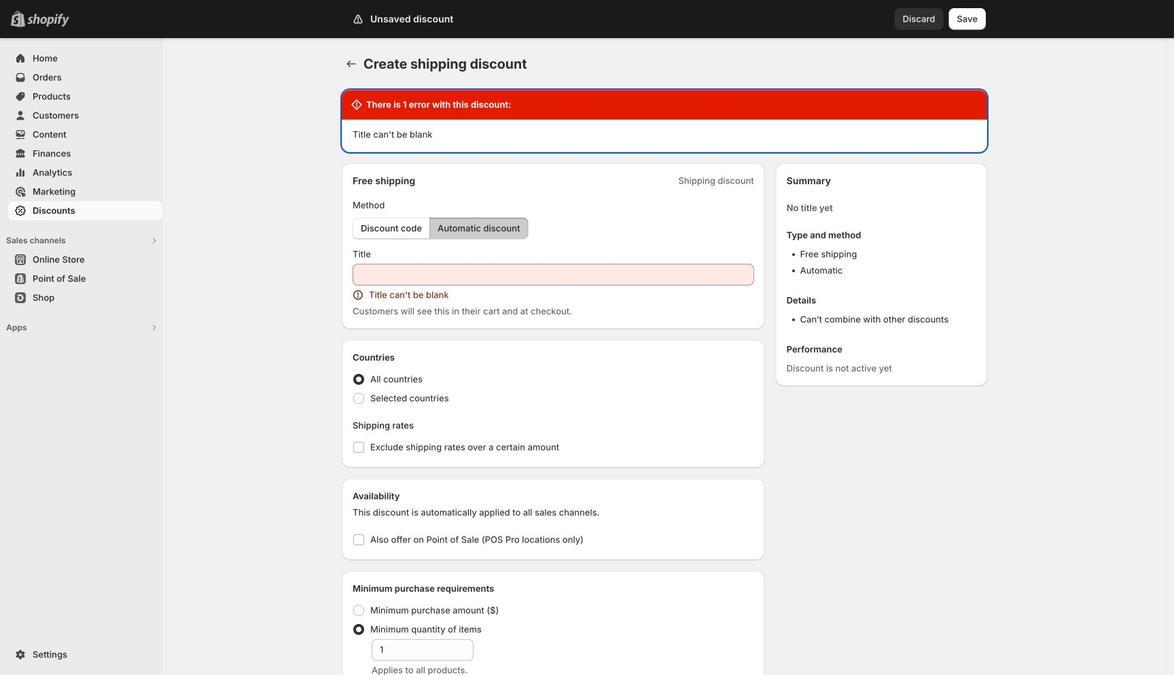 Task type: vqa. For each thing, say whether or not it's contained in the screenshot.
bottom the Shirt
no



Task type: locate. For each thing, give the bounding box(es) containing it.
None text field
[[372, 639, 474, 661]]

shopify image
[[27, 13, 69, 27]]

None text field
[[353, 264, 754, 286]]



